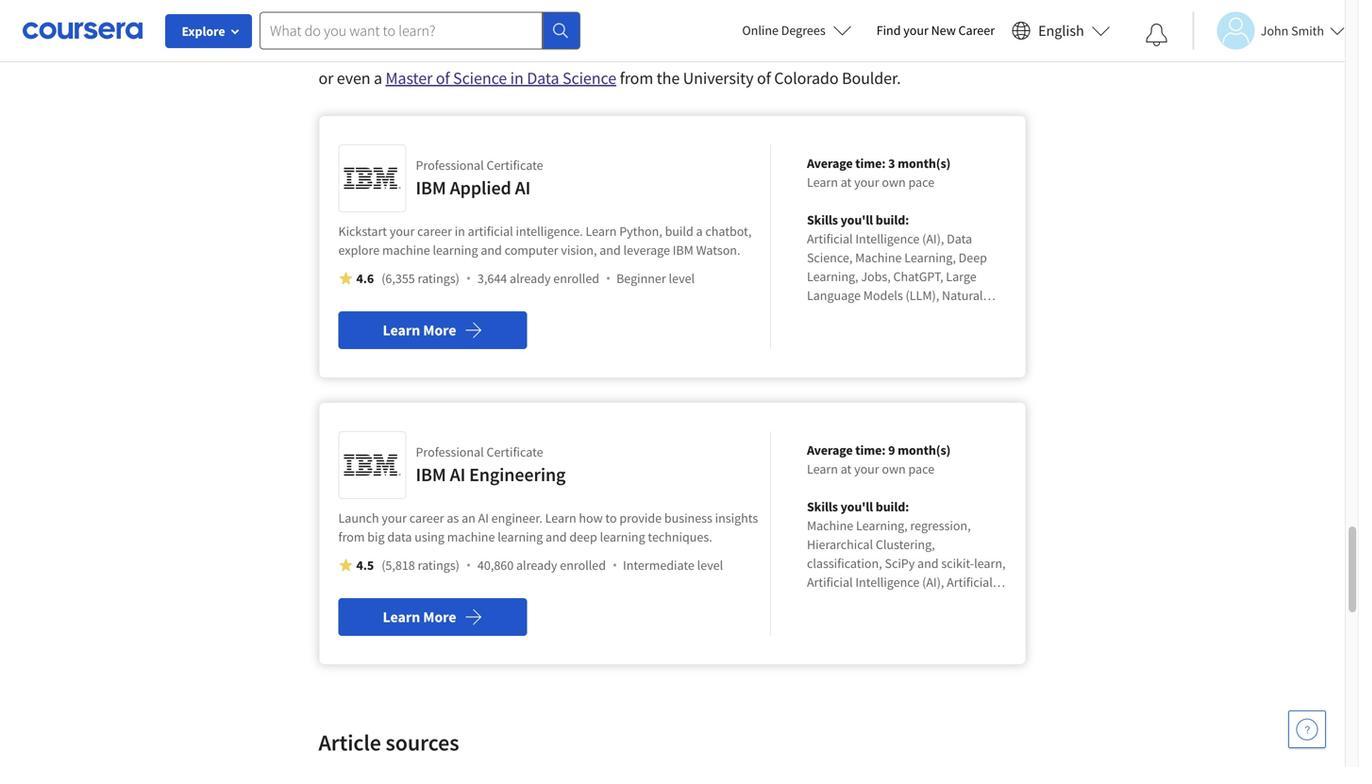 Task type: locate. For each thing, give the bounding box(es) containing it.
professional for applied
[[416, 157, 484, 174]]

2 vertical spatial in
[[455, 223, 465, 240]]

in for artificial
[[455, 223, 465, 240]]

bachelor
[[524, 41, 586, 62]]

science
[[607, 41, 661, 62], [755, 41, 809, 62], [453, 67, 507, 89], [562, 67, 616, 89]]

at up machine
[[841, 461, 852, 478]]

you'll down average time: 3 month(s) learn at your own pace
[[840, 211, 873, 228]]

john
[[1261, 22, 1289, 39]]

2 learn more button from the top
[[338, 598, 527, 636]]

intermediate
[[623, 557, 694, 574]]

of down new
[[949, 41, 963, 62]]

ibm for ibm applied ai
[[416, 176, 446, 200]]

london
[[967, 41, 1020, 62]]

1 horizontal spatial learning,
[[931, 593, 982, 610]]

1 vertical spatial already
[[516, 557, 557, 574]]

artificial down the scikit-
[[947, 574, 993, 591]]

0 vertical spatial you'll
[[635, 15, 673, 36]]

and up (ai),
[[917, 555, 939, 572]]

enrolled down vision,
[[553, 270, 599, 287]]

career up 4.6 (6,355 ratings)
[[417, 223, 452, 240]]

and left deep
[[546, 529, 567, 545]]

enrolled for engineering
[[560, 557, 606, 574]]

skills inside skills you'll build: machine learning, regression, hierarchical clustering, classification, scipy and scikit-learn, artificial intelligence (ai), artificial neural network, deep learning, keras, image processing, opencv, computer vision
[[807, 498, 838, 515]]

average time: 9 month(s) learn at your own pace
[[807, 442, 951, 478]]

4.6
[[356, 270, 374, 287]]

1 artificial from the left
[[807, 574, 853, 591]]

1 vertical spatial own
[[882, 461, 906, 478]]

image
[[842, 612, 876, 629]]

artificial up 'neural'
[[807, 574, 853, 591]]

professional inside professional certificate ibm applied ai
[[416, 157, 484, 174]]

and
[[481, 242, 502, 259], [600, 242, 621, 259], [546, 529, 567, 545], [917, 555, 939, 572]]

0 vertical spatial ai
[[515, 176, 531, 200]]

0 horizontal spatial machine
[[382, 242, 430, 259]]

1 horizontal spatial to
[[605, 510, 617, 527]]

ai right applied
[[515, 176, 531, 200]]

ibm up using
[[416, 463, 446, 487]]

learn inside average time: 3 month(s) learn at your own pace
[[807, 174, 838, 191]]

0 horizontal spatial level
[[669, 270, 695, 287]]

2 skills from the top
[[807, 498, 838, 515]]

average time: 3 month(s) learn at your own pace
[[807, 155, 951, 191]]

average
[[807, 155, 853, 172], [807, 442, 853, 459]]

your inside average time: 3 month(s) learn at your own pace
[[854, 174, 879, 191]]

the down bachelor of science in computer science link
[[657, 67, 680, 89]]

explore
[[182, 23, 225, 40]]

1 vertical spatial learn more button
[[338, 598, 527, 636]]

university
[[875, 41, 946, 62], [683, 67, 754, 89]]

your up hierarchical
[[854, 461, 879, 478]]

university down "couple"
[[683, 67, 754, 89]]

ai up as in the left of the page
[[450, 463, 465, 487]]

certificate for engineering
[[486, 444, 543, 461]]

of
[[770, 15, 784, 36], [590, 41, 604, 62], [949, 41, 963, 62], [436, 67, 450, 89], [757, 67, 771, 89]]

own inside average time: 3 month(s) learn at your own pace
[[882, 174, 906, 191]]

ai inside professional certificate ibm applied ai
[[515, 176, 531, 200]]

at inside average time: 9 month(s) learn at your own pace
[[841, 461, 852, 478]]

ai inside the professional certificate ibm ai engineering
[[450, 463, 465, 487]]

your inside the find your new career link
[[903, 22, 928, 39]]

your up data
[[382, 510, 407, 527]]

smith
[[1291, 22, 1324, 39]]

0 horizontal spatial the
[[657, 67, 680, 89]]

time: inside average time: 9 month(s) learn at your own pace
[[855, 442, 886, 459]]

average left the 3
[[807, 155, 853, 172]]

2 average from the top
[[807, 442, 853, 459]]

from the university of london or even a
[[319, 41, 1020, 89]]

ratings)
[[418, 270, 460, 287], [418, 557, 460, 574]]

2 horizontal spatial in
[[664, 41, 678, 62]]

your inside average time: 9 month(s) learn at your own pace
[[854, 461, 879, 478]]

a right build
[[696, 223, 703, 240]]

you'll up bachelor of science in computer science
[[635, 15, 673, 36]]

of down online,
[[590, 41, 604, 62]]

ibm image for ibm ai engineering
[[344, 437, 401, 494]]

pace up 'regression,'
[[908, 461, 934, 478]]

certificate inside professional certificate ibm applied ai
[[486, 157, 543, 174]]

ibm image up kickstart
[[344, 150, 401, 207]]

learn more button
[[338, 311, 527, 349], [338, 598, 527, 636]]

1 horizontal spatial ai
[[478, 510, 489, 527]]

build: for skills you'll build:
[[876, 211, 909, 228]]

a inside kickstart your career in artificial intelligence. learn python, build a chatbot, explore machine learning and computer vision, and leverage ibm watson.
[[696, 223, 703, 240]]

1 own from the top
[[882, 174, 906, 191]]

1 vertical spatial learn more
[[383, 608, 456, 627]]

skills for skills you'll build: machine learning, regression, hierarchical clustering, classification, scipy and scikit-learn, artificial intelligence (ai), artificial neural network, deep learning, keras, image processing, opencv, computer vision
[[807, 498, 838, 515]]

0 vertical spatial average
[[807, 155, 853, 172]]

0 horizontal spatial learning,
[[856, 517, 908, 534]]

1 vertical spatial from
[[620, 67, 653, 89]]

0 vertical spatial certificate
[[486, 157, 543, 174]]

1 vertical spatial pace
[[908, 461, 934, 478]]

pace inside average time: 3 month(s) learn at your own pace
[[908, 174, 934, 191]]

0 vertical spatial more
[[423, 321, 456, 340]]

1 pace from the top
[[908, 174, 934, 191]]

month(s) inside average time: 9 month(s) learn at your own pace
[[898, 442, 951, 459]]

learning down the artificial
[[433, 242, 478, 259]]

article
[[319, 729, 381, 757]]

1 vertical spatial enrolled
[[560, 557, 606, 574]]

time: left the 3
[[855, 155, 886, 172]]

at inside average time: 3 month(s) learn at your own pace
[[841, 174, 852, 191]]

your
[[903, 22, 928, 39], [854, 174, 879, 191], [390, 223, 415, 240], [854, 461, 879, 478], [382, 510, 407, 527]]

1 vertical spatial at
[[841, 461, 852, 478]]

1 vertical spatial career
[[409, 510, 444, 527]]

0 vertical spatial time:
[[855, 155, 886, 172]]

month(s)
[[898, 155, 951, 172], [898, 442, 951, 459]]

learn up vision,
[[586, 223, 617, 240]]

0 vertical spatial build:
[[876, 211, 909, 228]]

2 horizontal spatial ai
[[515, 176, 531, 200]]

0 vertical spatial pace
[[908, 174, 934, 191]]

you'll for skills you'll build: machine learning, regression, hierarchical clustering, classification, scipy and scikit-learn, artificial intelligence (ai), artificial neural network, deep learning, keras, image processing, opencv, computer vision
[[840, 498, 873, 515]]

professional inside the professional certificate ibm ai engineering
[[416, 444, 484, 461]]

ibm down build
[[673, 242, 693, 259]]

in left data
[[510, 67, 524, 89]]

skills you'll build: machine learning, regression, hierarchical clustering, classification, scipy and scikit-learn, artificial intelligence (ai), artificial neural network, deep learning, keras, image processing, opencv, computer vision
[[807, 498, 1006, 647]]

certificate for ai
[[486, 157, 543, 174]]

0 vertical spatial ratings)
[[418, 270, 460, 287]]

month(s) right 9
[[898, 442, 951, 459]]

learn up machine
[[807, 461, 838, 478]]

already down computer
[[510, 270, 551, 287]]

in
[[664, 41, 678, 62], [510, 67, 524, 89], [455, 223, 465, 240]]

from down options
[[812, 41, 846, 62]]

0 horizontal spatial ai
[[450, 463, 465, 487]]

computer
[[505, 242, 558, 259]]

time: left 9
[[855, 442, 886, 459]]

machine
[[382, 242, 430, 259], [447, 529, 495, 545]]

month(s) inside average time: 3 month(s) learn at your own pace
[[898, 155, 951, 172]]

professional
[[416, 157, 484, 174], [416, 444, 484, 461]]

machine inside the launch your career as an ai engineer. learn how to provide business insights from big data using machine learning and deep learning techniques.
[[447, 529, 495, 545]]

time:
[[855, 155, 886, 172], [855, 442, 886, 459]]

2 ratings) from the top
[[418, 557, 460, 574]]

computer
[[681, 41, 752, 62], [807, 630, 862, 647]]

ratings) right (6,355
[[418, 270, 460, 287]]

explore
[[338, 242, 380, 259]]

2 month(s) from the top
[[898, 442, 951, 459]]

and inside the launch your career as an ai engineer. learn how to provide business insights from big data using machine learning and deep learning techniques.
[[546, 529, 567, 545]]

1 build: from the top
[[876, 211, 909, 228]]

learn more button down 4.6 (6,355 ratings)
[[338, 311, 527, 349]]

at for ibm ai engineering
[[841, 461, 852, 478]]

machine
[[807, 517, 853, 534]]

1 vertical spatial ibm
[[673, 242, 693, 259]]

0 vertical spatial from
[[812, 41, 846, 62]]

you'll up machine
[[840, 498, 873, 515]]

level right beginner
[[669, 270, 695, 287]]

of inside from the university of london or even a
[[949, 41, 963, 62]]

computer down find
[[681, 41, 752, 62]]

learning, up opencv,
[[931, 593, 982, 610]]

career inside kickstart your career in artificial intelligence. learn python, build a chatbot, explore machine learning and computer vision, and leverage ibm watson.
[[417, 223, 452, 240]]

you'll inside skills you'll build: machine learning, regression, hierarchical clustering, classification, scipy and scikit-learn, artificial intelligence (ai), artificial neural network, deep learning, keras, image processing, opencv, computer vision
[[840, 498, 873, 515]]

at up skills you'll build: in the top of the page
[[841, 174, 852, 191]]

0 vertical spatial at
[[841, 174, 852, 191]]

in inside kickstart your career in artificial intelligence. learn python, build a chatbot, explore machine learning and computer vision, and leverage ibm watson.
[[455, 223, 465, 240]]

0 vertical spatial learn more
[[383, 321, 456, 340]]

1 horizontal spatial artificial
[[947, 574, 993, 591]]

pace up skills you'll build: in the top of the page
[[908, 174, 934, 191]]

machine down an
[[447, 529, 495, 545]]

learn up deep
[[545, 510, 576, 527]]

at for ibm applied ai
[[841, 174, 852, 191]]

2 at from the top
[[841, 461, 852, 478]]

1 vertical spatial level
[[697, 557, 723, 574]]

your for launch your career as an ai engineer. learn how to provide business insights from big data using machine learning and deep learning techniques.
[[382, 510, 407, 527]]

university inside from the university of london or even a
[[875, 41, 946, 62]]

using
[[415, 529, 444, 545]]

own down the 3
[[882, 174, 906, 191]]

1 vertical spatial machine
[[447, 529, 495, 545]]

1 vertical spatial learning,
[[931, 593, 982, 610]]

1 horizontal spatial university
[[875, 41, 946, 62]]

1 vertical spatial skills
[[807, 498, 838, 515]]

professional certificate ibm applied ai
[[416, 157, 543, 200]]

deep
[[899, 593, 928, 610]]

learn up skills you'll build: in the top of the page
[[807, 174, 838, 191]]

you'll for skills you'll build:
[[840, 211, 873, 228]]

1 vertical spatial computer
[[807, 630, 862, 647]]

build: inside skills you'll build: machine learning, regression, hierarchical clustering, classification, scipy and scikit-learn, artificial intelligence (ai), artificial neural network, deep learning, keras, image processing, opencv, computer vision
[[876, 498, 909, 515]]

1 horizontal spatial in
[[510, 67, 524, 89]]

the
[[849, 41, 872, 62], [657, 67, 680, 89]]

computer down keras, on the right
[[807, 630, 862, 647]]

level for ibm applied ai
[[669, 270, 695, 287]]

learning, up clustering,
[[856, 517, 908, 534]]

from down bachelor of science in computer science link
[[620, 67, 653, 89]]

2 horizontal spatial from
[[812, 41, 846, 62]]

month(s) for ibm ai engineering
[[898, 442, 951, 459]]

the up boulder.
[[849, 41, 872, 62]]

0 vertical spatial enrolled
[[553, 270, 599, 287]]

1 vertical spatial professional
[[416, 444, 484, 461]]

ratings) down using
[[418, 557, 460, 574]]

1 at from the top
[[841, 174, 852, 191]]

to right how
[[605, 510, 617, 527]]

1 horizontal spatial computer
[[807, 630, 862, 647]]

0 vertical spatial ibm
[[416, 176, 446, 200]]

career inside the launch your career as an ai engineer. learn how to provide business insights from big data using machine learning and deep learning techniques.
[[409, 510, 444, 527]]

1 vertical spatial month(s)
[[898, 442, 951, 459]]

0 vertical spatial own
[[882, 174, 906, 191]]

bachelor of science in computer science link
[[524, 41, 809, 62]]

0 horizontal spatial learning
[[433, 242, 478, 259]]

1 vertical spatial more
[[423, 608, 456, 627]]

2 learn more from the top
[[383, 608, 456, 627]]

pace inside average time: 9 month(s) learn at your own pace
[[908, 461, 934, 478]]

business
[[664, 510, 712, 527]]

your up skills you'll build: in the top of the page
[[854, 174, 879, 191]]

learning down the engineer.
[[498, 529, 543, 545]]

ibm image
[[344, 150, 401, 207], [344, 437, 401, 494]]

40,860
[[477, 557, 514, 574]]

0 horizontal spatial artificial
[[807, 574, 853, 591]]

1 learn more button from the top
[[338, 311, 527, 349]]

through
[[910, 15, 966, 36]]

career up using
[[409, 510, 444, 527]]

0 horizontal spatial in
[[455, 223, 465, 240]]

0 vertical spatial learn more button
[[338, 311, 527, 349]]

build:
[[876, 211, 909, 228], [876, 498, 909, 515]]

ai
[[515, 176, 531, 200], [450, 463, 465, 487], [478, 510, 489, 527]]

ibm image up launch
[[344, 437, 401, 494]]

science up "master of science in data science from the university of colorado boulder."
[[607, 41, 661, 62]]

data
[[387, 529, 412, 545]]

1 horizontal spatial machine
[[447, 529, 495, 545]]

from down launch
[[338, 529, 365, 545]]

skills down average time: 3 month(s) learn at your own pace
[[807, 211, 838, 228]]

1 ibm image from the top
[[344, 150, 401, 207]]

0 vertical spatial already
[[510, 270, 551, 287]]

beginner level
[[616, 270, 695, 287]]

1 average from the top
[[807, 155, 853, 172]]

engineering
[[469, 463, 566, 487]]

1 month(s) from the top
[[898, 155, 951, 172]]

to
[[467, 15, 481, 36], [605, 510, 617, 527]]

online degrees button
[[727, 9, 867, 51]]

month(s) right the 3
[[898, 155, 951, 172]]

build: down average time: 3 month(s) learn at your own pace
[[876, 211, 909, 228]]

0 vertical spatial to
[[467, 15, 481, 36]]

you're
[[354, 15, 398, 36]]

a right even
[[374, 67, 382, 89]]

3,644 already enrolled
[[477, 270, 599, 287]]

learning
[[433, 242, 478, 259], [498, 529, 543, 545], [600, 529, 645, 545]]

your inside the launch your career as an ai engineer. learn how to provide business insights from big data using machine learning and deep learning techniques.
[[382, 510, 407, 527]]

1 ratings) from the top
[[418, 270, 460, 287]]

2 more from the top
[[423, 608, 456, 627]]

1 vertical spatial to
[[605, 510, 617, 527]]

artificial
[[468, 223, 513, 240]]

1 certificate from the top
[[486, 157, 543, 174]]

techniques.
[[648, 529, 712, 545]]

bachelor of science in computer science
[[524, 41, 809, 62]]

ibm inside the professional certificate ibm ai engineering
[[416, 463, 446, 487]]

1 horizontal spatial level
[[697, 557, 723, 574]]

0 vertical spatial machine
[[382, 242, 430, 259]]

2 vertical spatial you'll
[[840, 498, 873, 515]]

0 horizontal spatial computer
[[681, 41, 752, 62]]

0 vertical spatial month(s)
[[898, 155, 951, 172]]

career for ibm ai engineering
[[409, 510, 444, 527]]

1 vertical spatial build:
[[876, 498, 909, 515]]

0 vertical spatial ibm image
[[344, 150, 401, 207]]

1 vertical spatial you'll
[[840, 211, 873, 228]]

learn more button down 4.5 (5,818 ratings)
[[338, 598, 527, 636]]

neural
[[807, 593, 843, 610]]

learn more down 4.6 (6,355 ratings)
[[383, 321, 456, 340]]

0 vertical spatial university
[[875, 41, 946, 62]]

pace for ai
[[908, 174, 934, 191]]

1 vertical spatial average
[[807, 442, 853, 459]]

english button
[[1004, 0, 1118, 61]]

at
[[841, 174, 852, 191], [841, 461, 852, 478]]

learn
[[807, 174, 838, 191], [586, 223, 617, 240], [383, 321, 420, 340], [807, 461, 838, 478], [545, 510, 576, 527], [383, 608, 420, 627]]

2 build: from the top
[[876, 498, 909, 515]]

enrolled down deep
[[560, 557, 606, 574]]

skills
[[807, 211, 838, 228], [807, 498, 838, 515]]

0 vertical spatial in
[[664, 41, 678, 62]]

learn more for ibm applied ai
[[383, 321, 456, 340]]

1 vertical spatial ai
[[450, 463, 465, 487]]

1 vertical spatial ibm image
[[344, 437, 401, 494]]

0 vertical spatial skills
[[807, 211, 838, 228]]

more down 4.6 (6,355 ratings)
[[423, 321, 456, 340]]

enrolled for ai
[[553, 270, 599, 287]]

science down pursue
[[453, 67, 507, 89]]

certificate up engineering
[[486, 444, 543, 461]]

2 vertical spatial from
[[338, 529, 365, 545]]

a right find
[[707, 15, 716, 36]]

2 ibm image from the top
[[344, 437, 401, 494]]

more down 4.5 (5,818 ratings)
[[423, 608, 456, 627]]

0 vertical spatial professional
[[416, 157, 484, 174]]

certificate
[[486, 157, 543, 174], [486, 444, 543, 461]]

0 horizontal spatial from
[[338, 529, 365, 545]]

2 time: from the top
[[855, 442, 886, 459]]

and inside skills you'll build: machine learning, regression, hierarchical clustering, classification, scipy and scikit-learn, artificial intelligence (ai), artificial neural network, deep learning, keras, image processing, opencv, computer vision
[[917, 555, 939, 572]]

deep
[[569, 529, 597, 545]]

certificate inside the professional certificate ibm ai engineering
[[486, 444, 543, 461]]

1 professional from the top
[[416, 157, 484, 174]]

chatbot,
[[705, 223, 752, 240]]

in left the artificial
[[455, 223, 465, 240]]

ai right an
[[478, 510, 489, 527]]

professional up as in the left of the page
[[416, 444, 484, 461]]

pursue
[[460, 41, 509, 62]]

0 horizontal spatial to
[[467, 15, 481, 36]]

0 vertical spatial career
[[417, 223, 452, 240]]

level
[[669, 270, 695, 287], [697, 557, 723, 574]]

degrees
[[781, 22, 825, 39]]

1 vertical spatial time:
[[855, 442, 886, 459]]

your right find
[[903, 22, 928, 39]]

2 vertical spatial ibm
[[416, 463, 446, 487]]

1 vertical spatial in
[[510, 67, 524, 89]]

from
[[812, 41, 846, 62], [620, 67, 653, 89], [338, 529, 365, 545]]

build: up clustering,
[[876, 498, 909, 515]]

more for applied
[[423, 321, 456, 340]]

2 vertical spatial ai
[[478, 510, 489, 527]]

ibm left applied
[[416, 176, 446, 200]]

machine inside kickstart your career in artificial intelligence. learn python, build a chatbot, explore machine learning and computer vision, and leverage ibm watson.
[[382, 242, 430, 259]]

of right "couple"
[[770, 15, 784, 36]]

None search field
[[260, 12, 580, 50]]

from inside the launch your career as an ai engineer. learn how to provide business insights from big data using machine learning and deep learning techniques.
[[338, 529, 365, 545]]

pace
[[908, 174, 934, 191], [908, 461, 934, 478]]

2 own from the top
[[882, 461, 906, 478]]

in down find
[[664, 41, 678, 62]]

1 more from the top
[[423, 321, 456, 340]]

0 horizontal spatial university
[[683, 67, 754, 89]]

a right the earn in the top of the page
[[520, 15, 528, 36]]

average inside average time: 9 month(s) learn at your own pace
[[807, 442, 853, 459]]

your inside kickstart your career in artificial intelligence. learn python, build a chatbot, explore machine learning and computer vision, and leverage ibm watson.
[[390, 223, 415, 240]]

own inside average time: 9 month(s) learn at your own pace
[[882, 461, 906, 478]]

1 vertical spatial certificate
[[486, 444, 543, 461]]

2 pace from the top
[[908, 461, 934, 478]]

1 vertical spatial ratings)
[[418, 557, 460, 574]]

in for data
[[510, 67, 524, 89]]

your right kickstart
[[390, 223, 415, 240]]

python,
[[619, 223, 662, 240]]

1 horizontal spatial the
[[849, 41, 872, 62]]

ibm inside professional certificate ibm applied ai
[[416, 176, 446, 200]]

0 vertical spatial level
[[669, 270, 695, 287]]

time: inside average time: 3 month(s) learn at your own pace
[[855, 155, 886, 172]]

0 vertical spatial the
[[849, 41, 872, 62]]

learn more down 4.5 (5,818 ratings)
[[383, 608, 456, 627]]

coursera.
[[319, 41, 385, 62]]

you
[[389, 41, 414, 62]]

ibm inside kickstart your career in artificial intelligence. learn python, build a chatbot, explore machine learning and computer vision, and leverage ibm watson.
[[673, 242, 693, 259]]

learning down provide
[[600, 529, 645, 545]]

skills up machine
[[807, 498, 838, 515]]

machine up 4.6 (6,355 ratings)
[[382, 242, 430, 259]]

certificate up applied
[[486, 157, 543, 174]]

learn more
[[383, 321, 456, 340], [383, 608, 456, 627]]

already down the launch your career as an ai engineer. learn how to provide business insights from big data using machine learning and deep learning techniques.
[[516, 557, 557, 574]]

1 time: from the top
[[855, 155, 886, 172]]

average left 9
[[807, 442, 853, 459]]

professional up applied
[[416, 157, 484, 174]]

level down techniques.
[[697, 557, 723, 574]]

own for ibm applied ai
[[882, 174, 906, 191]]

to left the earn in the top of the page
[[467, 15, 481, 36]]

enrolled
[[553, 270, 599, 287], [560, 557, 606, 574]]

an
[[462, 510, 475, 527]]

classification,
[[807, 555, 882, 572]]

2 professional from the top
[[416, 444, 484, 461]]

average inside average time: 3 month(s) learn at your own pace
[[807, 155, 853, 172]]

1 skills from the top
[[807, 211, 838, 228]]

own down 9
[[882, 461, 906, 478]]

1 learn more from the top
[[383, 321, 456, 340]]

english
[[1038, 21, 1084, 40]]

2 certificate from the top
[[486, 444, 543, 461]]

university down find
[[875, 41, 946, 62]]

you'll
[[635, 15, 673, 36], [840, 211, 873, 228], [840, 498, 873, 515]]



Task type: vqa. For each thing, say whether or not it's contained in the screenshot.
topmost on
no



Task type: describe. For each thing, give the bounding box(es) containing it.
build: for skills you'll build: machine learning, regression, hierarchical clustering, classification, scipy and scikit-learn, artificial intelligence (ai), artificial neural network, deep learning, keras, image processing, opencv, computer vision
[[876, 498, 909, 515]]

learn inside average time: 9 month(s) learn at your own pace
[[807, 461, 838, 478]]

or, if you're planning to earn a degree online, you'll find a couple of options available through coursera. you could pursue a
[[319, 15, 966, 62]]

from inside from the university of london or even a
[[812, 41, 846, 62]]

learning inside kickstart your career in artificial intelligence. learn python, build a chatbot, explore machine learning and computer vision, and leverage ibm watson.
[[433, 242, 478, 259]]

a inside from the university of london or even a
[[374, 67, 382, 89]]

learn down (6,355
[[383, 321, 420, 340]]

opencv,
[[944, 612, 989, 629]]

learn more button for ibm applied ai
[[338, 311, 527, 349]]

learn,
[[974, 555, 1006, 572]]

launch your career as an ai engineer. learn how to provide business insights from big data using machine learning and deep learning techniques.
[[338, 510, 758, 545]]

your for find your new career
[[903, 22, 928, 39]]

ratings) for ai
[[418, 557, 460, 574]]

find your new career
[[876, 22, 995, 39]]

0 vertical spatial learning,
[[856, 517, 908, 534]]

online
[[742, 22, 779, 39]]

4.6 (6,355 ratings)
[[356, 270, 460, 287]]

could
[[418, 41, 457, 62]]

ai inside the launch your career as an ai engineer. learn how to provide business insights from big data using machine learning and deep learning techniques.
[[478, 510, 489, 527]]

big
[[367, 529, 385, 545]]

insights
[[715, 510, 758, 527]]

clustering,
[[876, 536, 935, 553]]

ratings) for applied
[[418, 270, 460, 287]]

pace for engineering
[[908, 461, 934, 478]]

how
[[579, 510, 603, 527]]

skills you'll build:
[[807, 211, 909, 228]]

you'll inside or, if you're planning to earn a degree online, you'll find a couple of options available through coursera. you could pursue a
[[635, 15, 673, 36]]

2 artificial from the left
[[947, 574, 993, 591]]

month(s) for ibm applied ai
[[898, 155, 951, 172]]

computer inside skills you'll build: machine learning, regression, hierarchical clustering, classification, scipy and scikit-learn, artificial intelligence (ai), artificial neural network, deep learning, keras, image processing, opencv, computer vision
[[807, 630, 862, 647]]

science down 'online degrees'
[[755, 41, 809, 62]]

vision,
[[561, 242, 597, 259]]

learn inside kickstart your career in artificial intelligence. learn python, build a chatbot, explore machine learning and computer vision, and leverage ibm watson.
[[586, 223, 617, 240]]

to inside the launch your career as an ai engineer. learn how to provide business insights from big data using machine learning and deep learning techniques.
[[605, 510, 617, 527]]

professional certificate ibm ai engineering
[[416, 444, 566, 487]]

earn
[[485, 15, 516, 36]]

leverage
[[623, 242, 670, 259]]

couple
[[719, 15, 767, 36]]

vision
[[865, 630, 898, 647]]

coursera image
[[23, 15, 143, 46]]

help center image
[[1296, 718, 1318, 741]]

of inside or, if you're planning to earn a degree online, you'll find a couple of options available through coursera. you could pursue a
[[770, 15, 784, 36]]

online degrees
[[742, 22, 825, 39]]

master of science in data science from the university of colorado boulder.
[[386, 67, 901, 89]]

and right vision,
[[600, 242, 621, 259]]

options
[[787, 15, 840, 36]]

online,
[[583, 15, 631, 36]]

find your new career link
[[867, 19, 1004, 42]]

3
[[888, 155, 895, 172]]

network,
[[846, 593, 897, 610]]

show notifications image
[[1145, 24, 1168, 46]]

2 horizontal spatial learning
[[600, 529, 645, 545]]

a up "master of science in data science" link
[[512, 41, 521, 62]]

career for ibm applied ai
[[417, 223, 452, 240]]

intelligence.
[[516, 223, 583, 240]]

regression,
[[910, 517, 971, 534]]

1 vertical spatial the
[[657, 67, 680, 89]]

data
[[527, 67, 559, 89]]

john smith button
[[1193, 12, 1345, 50]]

(6,355
[[381, 270, 415, 287]]

even
[[337, 67, 370, 89]]

and down the artificial
[[481, 242, 502, 259]]

or
[[319, 67, 333, 89]]

available
[[844, 15, 907, 36]]

new
[[931, 22, 956, 39]]

scikit-
[[941, 555, 974, 572]]

of down could
[[436, 67, 450, 89]]

beginner
[[616, 270, 666, 287]]

time: for ai
[[855, 155, 886, 172]]

applied
[[450, 176, 511, 200]]

professional for ai
[[416, 444, 484, 461]]

in for computer
[[664, 41, 678, 62]]

already for ibm applied ai
[[510, 270, 551, 287]]

average for ibm applied ai
[[807, 155, 853, 172]]

4.5
[[356, 557, 374, 574]]

john smith
[[1261, 22, 1324, 39]]

launch
[[338, 510, 379, 527]]

intelligence
[[855, 574, 919, 591]]

the inside from the university of london or even a
[[849, 41, 872, 62]]

processing,
[[879, 612, 942, 629]]

boulder.
[[842, 67, 901, 89]]

build
[[665, 223, 693, 240]]

engineer.
[[491, 510, 543, 527]]

scipy
[[885, 555, 915, 572]]

your for kickstart your career in artificial intelligence. learn python, build a chatbot, explore machine learning and computer vision, and leverage ibm watson.
[[390, 223, 415, 240]]

sources
[[386, 729, 459, 757]]

What do you want to learn? text field
[[260, 12, 543, 50]]

average for ibm ai engineering
[[807, 442, 853, 459]]

learn more button for ibm ai engineering
[[338, 598, 527, 636]]

intermediate level
[[623, 557, 723, 574]]

time: for engineering
[[855, 442, 886, 459]]

to inside or, if you're planning to earn a degree online, you'll find a couple of options available through coursera. you could pursue a
[[467, 15, 481, 36]]

learn inside the launch your career as an ai engineer. learn how to provide business insights from big data using machine learning and deep learning techniques.
[[545, 510, 576, 527]]

4.5 (5,818 ratings)
[[356, 557, 460, 574]]

level for ibm ai engineering
[[697, 557, 723, 574]]

provide
[[619, 510, 662, 527]]

career
[[958, 22, 995, 39]]

of left colorado
[[757, 67, 771, 89]]

as
[[447, 510, 459, 527]]

skills for skills you'll build:
[[807, 211, 838, 228]]

colorado
[[774, 67, 839, 89]]

find
[[876, 22, 901, 39]]

0 vertical spatial computer
[[681, 41, 752, 62]]

degree
[[531, 15, 580, 36]]

already for ibm ai engineering
[[516, 557, 557, 574]]

ibm for ibm ai engineering
[[416, 463, 446, 487]]

own for ibm ai engineering
[[882, 461, 906, 478]]

learn more for ibm ai engineering
[[383, 608, 456, 627]]

watson.
[[696, 242, 740, 259]]

more for ai
[[423, 608, 456, 627]]

explore button
[[165, 14, 252, 48]]

1 horizontal spatial from
[[620, 67, 653, 89]]

1 horizontal spatial learning
[[498, 529, 543, 545]]

learn down (5,818
[[383, 608, 420, 627]]

keras,
[[807, 612, 839, 629]]

3,644
[[477, 270, 507, 287]]

kickstart
[[338, 223, 387, 240]]

if
[[342, 15, 351, 36]]

master of science in data science link
[[386, 67, 616, 89]]

1 vertical spatial university
[[683, 67, 754, 89]]

(ai),
[[922, 574, 944, 591]]

science down bachelor
[[562, 67, 616, 89]]

master
[[386, 67, 432, 89]]

ibm image for ibm applied ai
[[344, 150, 401, 207]]

kickstart your career in artificial intelligence. learn python, build a chatbot, explore machine learning and computer vision, and leverage ibm watson.
[[338, 223, 752, 259]]



